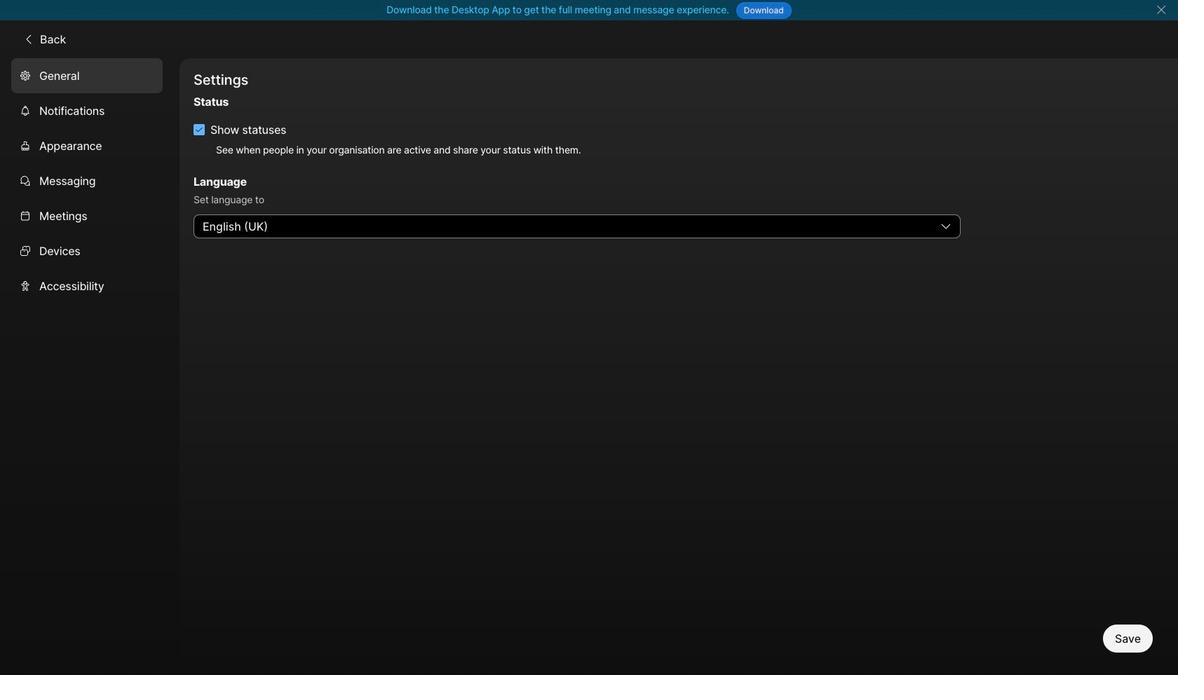 Task type: vqa. For each thing, say whether or not it's contained in the screenshot.
ACCESSIBILITY tab
yes



Task type: locate. For each thing, give the bounding box(es) containing it.
general tab
[[11, 58, 163, 93]]

meetings tab
[[11, 198, 163, 233]]

settings navigation
[[0, 58, 180, 675]]

accessibility tab
[[11, 268, 163, 304]]



Task type: describe. For each thing, give the bounding box(es) containing it.
appearance tab
[[11, 128, 163, 163]]

cancel_16 image
[[1156, 4, 1167, 15]]

devices tab
[[11, 233, 163, 268]]

messaging tab
[[11, 163, 163, 198]]

notifications tab
[[11, 93, 163, 128]]



